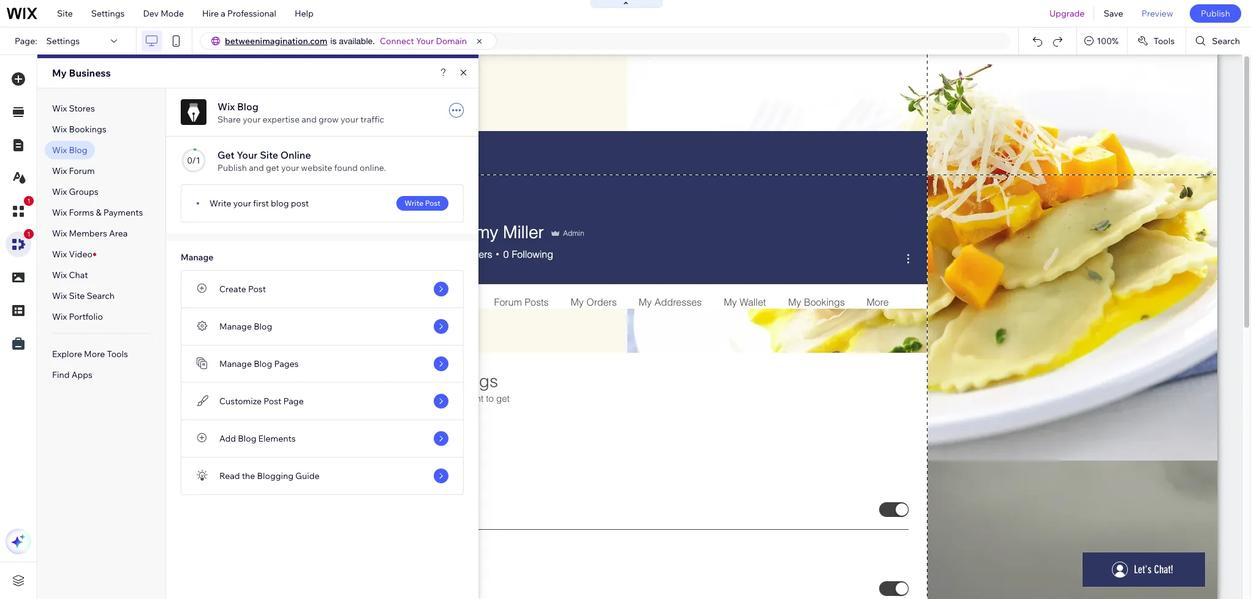 Task type: describe. For each thing, give the bounding box(es) containing it.
manage for manage blog pages
[[219, 359, 252, 370]]

wix for wix forms & payments
[[52, 207, 67, 218]]

wix for wix groups
[[52, 186, 67, 197]]

my business
[[52, 67, 111, 79]]

wix for wix members area
[[52, 228, 67, 239]]

your left first
[[233, 198, 251, 209]]

explore more tools
[[52, 349, 128, 360]]

wix for wix forum
[[52, 166, 67, 177]]

search button
[[1187, 28, 1252, 55]]

100%
[[1097, 36, 1119, 47]]

save
[[1104, 8, 1124, 19]]

write your first blog post
[[210, 198, 309, 209]]

wix for wix video
[[52, 249, 67, 260]]

domain
[[436, 36, 467, 47]]

get
[[218, 149, 235, 161]]

bookings
[[69, 124, 106, 135]]

write post button
[[397, 196, 449, 211]]

payments
[[103, 207, 143, 218]]

and for your
[[249, 162, 264, 173]]

my
[[52, 67, 67, 79]]

grow
[[319, 114, 339, 125]]

forum
[[69, 166, 95, 177]]

tools inside button
[[1154, 36, 1175, 47]]

stores
[[69, 103, 95, 114]]

your right share
[[243, 114, 261, 125]]

manage for manage
[[181, 252, 214, 263]]

wix stores
[[52, 103, 95, 114]]

find
[[52, 370, 70, 381]]

tools button
[[1128, 28, 1186, 55]]

post
[[291, 198, 309, 209]]

business
[[69, 67, 111, 79]]

page
[[284, 396, 304, 407]]

customize post page
[[219, 396, 304, 407]]

wix members area
[[52, 228, 128, 239]]

the
[[242, 471, 255, 482]]

wix for wix blog
[[52, 145, 67, 156]]

professional
[[227, 8, 276, 19]]

chat
[[69, 270, 88, 281]]

add
[[219, 433, 236, 444]]

video
[[69, 249, 92, 260]]

find apps
[[52, 370, 93, 381]]

post for write
[[425, 199, 441, 208]]

0/1
[[187, 155, 200, 166]]

area
[[109, 228, 128, 239]]

dev mode
[[143, 8, 184, 19]]

help
[[295, 8, 314, 19]]

2 vertical spatial site
[[69, 291, 85, 302]]

share
[[218, 114, 241, 125]]

mode
[[161, 8, 184, 19]]

1 for second 1 button
[[27, 230, 31, 238]]

blog for manage blog pages
[[254, 359, 272, 370]]

wix forum
[[52, 166, 95, 177]]

blog for wix blog share your expertise and grow your traffic
[[237, 101, 259, 113]]

&
[[96, 207, 102, 218]]

members
[[69, 228, 107, 239]]

wix video
[[52, 249, 92, 260]]

betweenimagination.com
[[225, 36, 328, 47]]

publish inside 'button'
[[1201, 8, 1231, 19]]

read the blogging guide
[[219, 471, 320, 482]]

blog for wix blog
[[69, 145, 87, 156]]

wix for wix site search
[[52, 291, 67, 302]]

is available. connect your domain
[[331, 36, 467, 47]]

available.
[[339, 36, 375, 46]]

explore
[[52, 349, 82, 360]]

read
[[219, 471, 240, 482]]

found
[[334, 162, 358, 173]]

0 vertical spatial site
[[57, 8, 73, 19]]



Task type: vqa. For each thing, say whether or not it's contained in the screenshot.
left Settings
yes



Task type: locate. For each thing, give the bounding box(es) containing it.
and inside the get your site online publish and get your website found online.
[[249, 162, 264, 173]]

wix bookings
[[52, 124, 106, 135]]

1 horizontal spatial and
[[302, 114, 317, 125]]

0/1 progress bar
[[181, 148, 207, 173]]

tools down preview button
[[1154, 36, 1175, 47]]

publish down get
[[218, 162, 247, 173]]

1 vertical spatial site
[[260, 149, 278, 161]]

manage blog pages
[[219, 359, 299, 370]]

1 vertical spatial tools
[[107, 349, 128, 360]]

create post
[[219, 284, 266, 295]]

1 vertical spatial post
[[248, 284, 266, 295]]

wix left forum
[[52, 166, 67, 177]]

online
[[281, 149, 311, 161]]

1 horizontal spatial your
[[416, 36, 434, 47]]

website
[[301, 162, 332, 173]]

and left the grow
[[302, 114, 317, 125]]

wix up wix blog
[[52, 124, 67, 135]]

connect
[[380, 36, 414, 47]]

search inside button
[[1213, 36, 1241, 47]]

publish up search button
[[1201, 8, 1231, 19]]

hire a professional
[[202, 8, 276, 19]]

1 vertical spatial 1
[[27, 230, 31, 238]]

wix for wix chat
[[52, 270, 67, 281]]

expertise
[[263, 114, 300, 125]]

your
[[243, 114, 261, 125], [341, 114, 359, 125], [281, 162, 299, 173], [233, 198, 251, 209]]

preview
[[1142, 8, 1174, 19]]

site up wix portfolio
[[69, 291, 85, 302]]

wix
[[218, 101, 235, 113], [52, 103, 67, 114], [52, 124, 67, 135], [52, 145, 67, 156], [52, 166, 67, 177], [52, 186, 67, 197], [52, 207, 67, 218], [52, 228, 67, 239], [52, 249, 67, 260], [52, 270, 67, 281], [52, 291, 67, 302], [52, 311, 67, 322]]

get
[[266, 162, 279, 173]]

settings up my
[[46, 36, 80, 47]]

wix for wix bookings
[[52, 124, 67, 135]]

customize
[[219, 396, 262, 407]]

pages
[[274, 359, 299, 370]]

1 horizontal spatial settings
[[91, 8, 125, 19]]

publish inside the get your site online publish and get your website found online.
[[218, 162, 247, 173]]

0 vertical spatial 1 button
[[6, 196, 34, 224]]

tools
[[1154, 36, 1175, 47], [107, 349, 128, 360]]

1 vertical spatial manage
[[219, 321, 252, 332]]

add blog elements
[[219, 433, 296, 444]]

groups
[[69, 186, 99, 197]]

wix for wix portfolio
[[52, 311, 67, 322]]

1 button left wix video at the top left of page
[[6, 229, 34, 257]]

site
[[57, 8, 73, 19], [260, 149, 278, 161], [69, 291, 85, 302]]

blog down wix bookings
[[69, 145, 87, 156]]

1 vertical spatial your
[[237, 149, 258, 161]]

blog for manage blog
[[254, 321, 272, 332]]

wix blog share your expertise and grow your traffic
[[218, 101, 384, 125]]

site up my
[[57, 8, 73, 19]]

1 horizontal spatial tools
[[1154, 36, 1175, 47]]

2 vertical spatial manage
[[219, 359, 252, 370]]

publish
[[1201, 8, 1231, 19], [218, 162, 247, 173]]

search down publish 'button'
[[1213, 36, 1241, 47]]

blog inside wix blog share your expertise and grow your traffic
[[237, 101, 259, 113]]

wix left portfolio
[[52, 311, 67, 322]]

blog left pages
[[254, 359, 272, 370]]

your left domain
[[416, 36, 434, 47]]

wix left groups
[[52, 186, 67, 197]]

1 vertical spatial 1 button
[[6, 229, 34, 257]]

wix left the video at the top of page
[[52, 249, 67, 260]]

write
[[210, 198, 231, 209], [405, 199, 424, 208]]

blog
[[237, 101, 259, 113], [69, 145, 87, 156], [254, 321, 272, 332], [254, 359, 272, 370], [238, 433, 257, 444]]

wix chat
[[52, 270, 88, 281]]

upgrade
[[1050, 8, 1085, 19]]

0 horizontal spatial and
[[249, 162, 264, 173]]

blog up manage blog pages
[[254, 321, 272, 332]]

write for write your first blog post
[[210, 198, 231, 209]]

search
[[1213, 36, 1241, 47], [87, 291, 115, 302]]

first
[[253, 198, 269, 209]]

1 vertical spatial publish
[[218, 162, 247, 173]]

2 1 from the top
[[27, 230, 31, 238]]

and inside wix blog share your expertise and grow your traffic
[[302, 114, 317, 125]]

0 vertical spatial tools
[[1154, 36, 1175, 47]]

is
[[331, 36, 337, 46]]

1 vertical spatial settings
[[46, 36, 80, 47]]

1 button
[[6, 196, 34, 224], [6, 229, 34, 257]]

1 vertical spatial and
[[249, 162, 264, 173]]

write post
[[405, 199, 441, 208]]

blog for add blog elements
[[238, 433, 257, 444]]

0 vertical spatial publish
[[1201, 8, 1231, 19]]

wix site search
[[52, 291, 115, 302]]

1 left members
[[27, 230, 31, 238]]

more
[[84, 349, 105, 360]]

0 horizontal spatial tools
[[107, 349, 128, 360]]

elements
[[258, 433, 296, 444]]

1 1 button from the top
[[6, 196, 34, 224]]

forms
[[69, 207, 94, 218]]

and for blog
[[302, 114, 317, 125]]

hire
[[202, 8, 219, 19]]

settings left dev
[[91, 8, 125, 19]]

0 horizontal spatial write
[[210, 198, 231, 209]]

online.
[[360, 162, 386, 173]]

1 left wix groups
[[27, 197, 31, 205]]

post
[[425, 199, 441, 208], [248, 284, 266, 295], [264, 396, 282, 407]]

preview button
[[1133, 0, 1183, 27]]

1 button left wix groups
[[6, 196, 34, 224]]

1 for first 1 button
[[27, 197, 31, 205]]

2 vertical spatial post
[[264, 396, 282, 407]]

1 horizontal spatial write
[[405, 199, 424, 208]]

your right get
[[237, 149, 258, 161]]

wix inside wix blog share your expertise and grow your traffic
[[218, 101, 235, 113]]

blog
[[271, 198, 289, 209]]

your right the grow
[[341, 114, 359, 125]]

portfolio
[[69, 311, 103, 322]]

100% button
[[1078, 28, 1128, 55]]

0 vertical spatial your
[[416, 36, 434, 47]]

search up portfolio
[[87, 291, 115, 302]]

1
[[27, 197, 31, 205], [27, 230, 31, 238]]

1 vertical spatial search
[[87, 291, 115, 302]]

your inside the get your site online publish and get your website found online.
[[281, 162, 299, 173]]

wix left stores
[[52, 103, 67, 114]]

0 horizontal spatial search
[[87, 291, 115, 302]]

wix blog
[[52, 145, 87, 156]]

wix forms & payments
[[52, 207, 143, 218]]

wix for wix blog share your expertise and grow your traffic
[[218, 101, 235, 113]]

wix down wix chat
[[52, 291, 67, 302]]

wix up share
[[218, 101, 235, 113]]

get your site online publish and get your website found online.
[[218, 149, 386, 173]]

blog right add
[[238, 433, 257, 444]]

and left get
[[249, 162, 264, 173]]

your
[[416, 36, 434, 47], [237, 149, 258, 161]]

site up get
[[260, 149, 278, 161]]

1 horizontal spatial publish
[[1201, 8, 1231, 19]]

tools right more
[[107, 349, 128, 360]]

0 horizontal spatial publish
[[218, 162, 247, 173]]

wix blog image
[[181, 99, 207, 125]]

post inside button
[[425, 199, 441, 208]]

blog up share
[[237, 101, 259, 113]]

0 vertical spatial search
[[1213, 36, 1241, 47]]

wix for wix stores
[[52, 103, 67, 114]]

apps
[[72, 370, 93, 381]]

wix left chat at the top of the page
[[52, 270, 67, 281]]

0 vertical spatial 1
[[27, 197, 31, 205]]

and
[[302, 114, 317, 125], [249, 162, 264, 173]]

create
[[219, 284, 246, 295]]

1 1 from the top
[[27, 197, 31, 205]]

wix groups
[[52, 186, 99, 197]]

guide
[[296, 471, 320, 482]]

0 vertical spatial post
[[425, 199, 441, 208]]

2 1 button from the top
[[6, 229, 34, 257]]

write for write post
[[405, 199, 424, 208]]

0 horizontal spatial your
[[237, 149, 258, 161]]

traffic
[[361, 114, 384, 125]]

manage blog
[[219, 321, 272, 332]]

post for customize
[[264, 396, 282, 407]]

wix left forms on the left of the page
[[52, 207, 67, 218]]

write inside button
[[405, 199, 424, 208]]

manage for manage blog
[[219, 321, 252, 332]]

post for create
[[248, 284, 266, 295]]

wix up wix forum
[[52, 145, 67, 156]]

your down online
[[281, 162, 299, 173]]

1 horizontal spatial search
[[1213, 36, 1241, 47]]

site inside the get your site online publish and get your website found online.
[[260, 149, 278, 161]]

manage
[[181, 252, 214, 263], [219, 321, 252, 332], [219, 359, 252, 370]]

wix portfolio
[[52, 311, 103, 322]]

wix up wix video at the top left of page
[[52, 228, 67, 239]]

publish button
[[1190, 4, 1242, 23]]

a
[[221, 8, 226, 19]]

your inside the get your site online publish and get your website found online.
[[237, 149, 258, 161]]

0 vertical spatial manage
[[181, 252, 214, 263]]

0 horizontal spatial settings
[[46, 36, 80, 47]]

0 vertical spatial settings
[[91, 8, 125, 19]]

dev
[[143, 8, 159, 19]]

0 vertical spatial and
[[302, 114, 317, 125]]

save button
[[1095, 0, 1133, 27]]

blogging
[[257, 471, 294, 482]]



